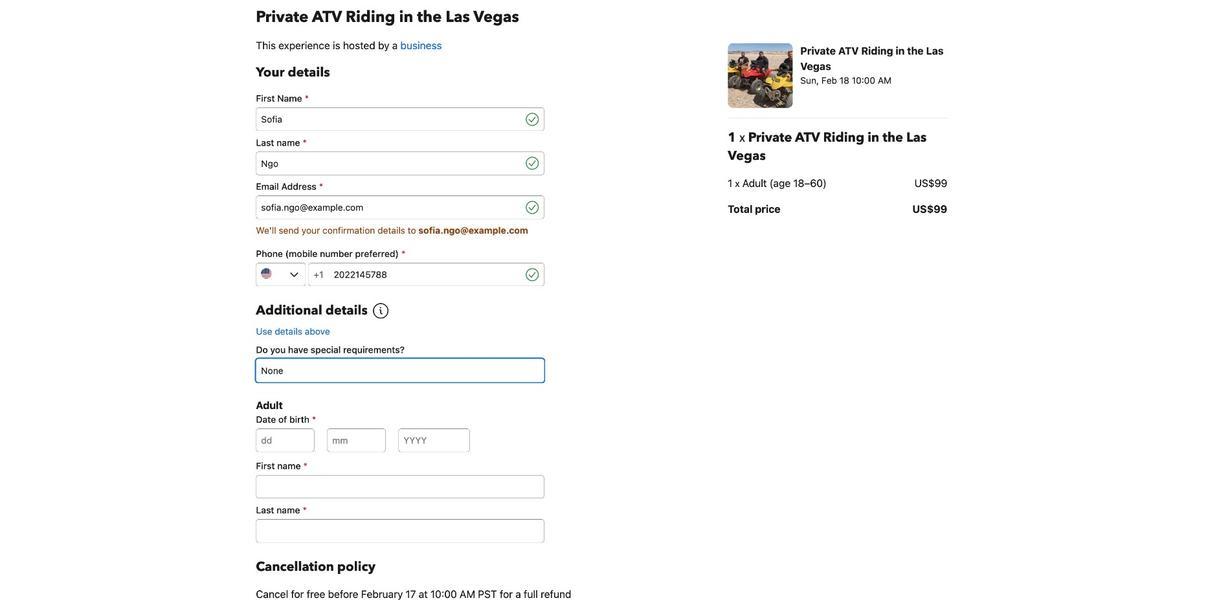 Task type: vqa. For each thing, say whether or not it's contained in the screenshot.
"Dd" field
yes



Task type: describe. For each thing, give the bounding box(es) containing it.
YYYY field
[[398, 429, 470, 452]]



Task type: locate. For each thing, give the bounding box(es) containing it.
mm field
[[327, 429, 385, 452]]

dd field
[[256, 429, 314, 452]]

Phone (mobile number preferred) telephone field
[[329, 263, 523, 286]]

None field
[[256, 108, 523, 131], [256, 152, 523, 175], [256, 359, 544, 382], [256, 475, 544, 499], [256, 519, 544, 543], [256, 108, 523, 131], [256, 152, 523, 175], [256, 359, 544, 382], [256, 475, 544, 499], [256, 519, 544, 543]]

None email field
[[256, 196, 523, 219]]



